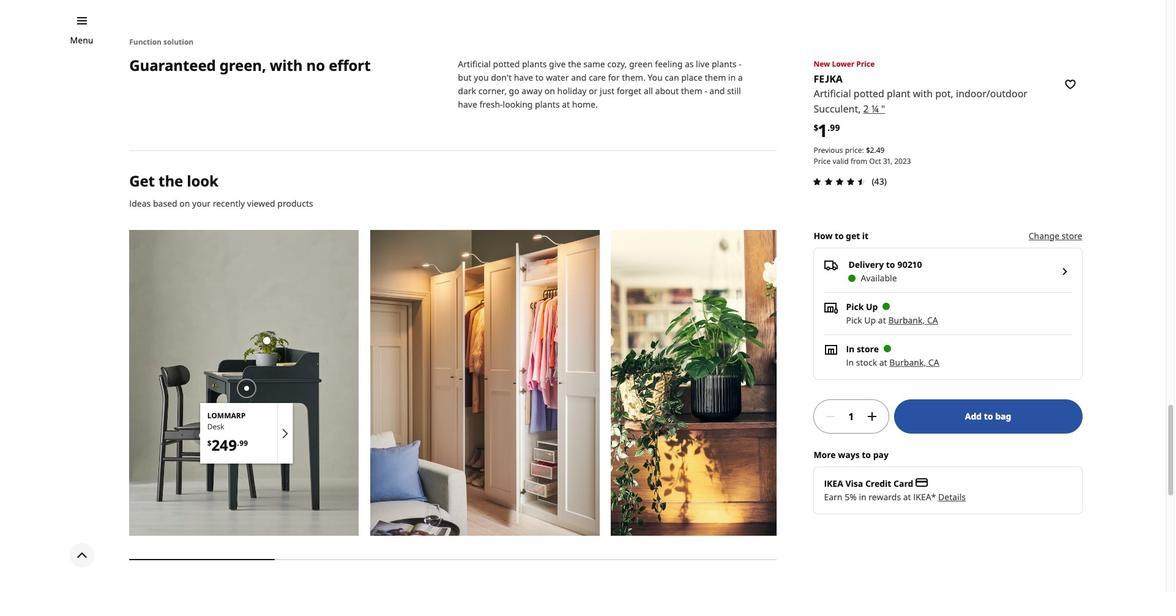 Task type: locate. For each thing, give the bounding box(es) containing it.
price:
[[845, 145, 864, 155]]

0 vertical spatial ca
[[927, 314, 938, 326]]

2 vertical spatial $
[[207, 438, 212, 448]]

ca up in stock at burbank, ca
[[927, 314, 938, 326]]

90210
[[897, 259, 922, 270]]

scrollbar
[[129, 551, 777, 569]]

in left a
[[728, 72, 736, 83]]

artificial
[[458, 58, 491, 70], [814, 87, 851, 100]]

2 pick from the top
[[846, 314, 862, 326]]

2 in from the top
[[846, 357, 854, 368]]

0 vertical spatial have
[[514, 72, 533, 83]]

burbank, ca button down 'pick up at burbank, ca'
[[889, 357, 939, 368]]

have up away
[[514, 72, 533, 83]]

on down water
[[545, 85, 555, 97]]

1 vertical spatial pick
[[846, 314, 862, 326]]

potted up don't
[[493, 58, 520, 70]]

products
[[277, 198, 313, 209]]

live
[[696, 58, 710, 70]]

to for how to get it
[[835, 230, 844, 242]]

new lower price
[[814, 59, 875, 69]]

pick down pick up
[[846, 314, 862, 326]]

1 horizontal spatial .
[[827, 122, 830, 134]]

0 vertical spatial and
[[571, 72, 586, 83]]

ideas based on your recently viewed products
[[129, 198, 313, 209]]

artificial down fejka
[[814, 87, 851, 100]]

0 vertical spatial 2
[[863, 102, 869, 116]]

ca down pick up at burbank, ca group
[[928, 357, 939, 368]]

(43)
[[872, 176, 887, 187]]

burbank, up in stock at burbank, ca
[[888, 314, 925, 326]]

give
[[549, 58, 566, 70]]

the up based
[[159, 171, 183, 191]]

the right give
[[568, 58, 581, 70]]

store for in store
[[857, 343, 879, 355]]

in left stock
[[846, 357, 854, 368]]

get the look
[[129, 171, 218, 191]]

0 vertical spatial burbank,
[[888, 314, 925, 326]]

valid
[[833, 156, 849, 166]]

function solution
[[129, 37, 194, 47]]

0 horizontal spatial have
[[458, 99, 477, 110]]

1 vertical spatial with
[[913, 87, 933, 100]]

up for pick up at burbank, ca
[[864, 314, 876, 326]]

1 vertical spatial potted
[[854, 87, 884, 100]]

1 vertical spatial them
[[681, 85, 702, 97]]

visa
[[845, 478, 863, 489]]

in down pick up
[[846, 343, 855, 355]]

change
[[1029, 230, 1060, 242]]

249
[[212, 435, 237, 456]]

1 vertical spatial burbank, ca button
[[889, 357, 939, 368]]

pick down available
[[846, 301, 864, 313]]

store up stock
[[857, 343, 879, 355]]

have
[[514, 72, 533, 83], [458, 99, 477, 110]]

0 horizontal spatial $
[[207, 438, 212, 448]]

burbank, ca button up in stock at burbank, ca
[[888, 314, 938, 326]]

no
[[306, 55, 325, 75]]

plants left give
[[522, 58, 547, 70]]

0 vertical spatial on
[[545, 85, 555, 97]]

1 vertical spatial artificial
[[814, 87, 851, 100]]

burbank, ca button
[[888, 314, 938, 326], [889, 357, 939, 368]]

with
[[270, 55, 303, 75], [913, 87, 933, 100]]

burbank, for pick up at
[[888, 314, 925, 326]]

new
[[814, 59, 830, 69]]

0 horizontal spatial in
[[728, 72, 736, 83]]

place
[[681, 72, 703, 83]]

fejka
[[814, 72, 843, 86]]

0 vertical spatial price
[[856, 59, 875, 69]]

1 vertical spatial in
[[859, 491, 866, 503]]

looking
[[503, 99, 533, 110]]

bag
[[995, 411, 1011, 422]]

0 vertical spatial burbank, ca button
[[888, 314, 938, 326]]

0 horizontal spatial the
[[159, 171, 183, 191]]

1 vertical spatial burbank,
[[889, 357, 926, 368]]

potted inside artificial potted plant with pot, indoor/outdoor succulent,
[[854, 87, 884, 100]]

in right 5%
[[859, 491, 866, 503]]

up up 'pick up at burbank, ca'
[[866, 301, 878, 313]]

1 vertical spatial ca
[[928, 357, 939, 368]]

0 vertical spatial artificial
[[458, 58, 491, 70]]

0 horizontal spatial .
[[237, 438, 239, 448]]

up down pick up
[[864, 314, 876, 326]]

$ down desk on the bottom left of the page
[[207, 438, 212, 448]]

. inside $ 249 . 99
[[237, 438, 239, 448]]

0 horizontal spatial on
[[179, 198, 190, 209]]

1 vertical spatial up
[[864, 314, 876, 326]]

with left pot,
[[913, 87, 933, 100]]

1 in from the top
[[846, 343, 855, 355]]

potted up the 2 ¼ " on the right top of page
[[854, 87, 884, 100]]

99
[[830, 122, 840, 134], [239, 438, 248, 448]]

0 vertical spatial pick
[[846, 301, 864, 313]]

pay
[[873, 449, 889, 461]]

a
[[738, 72, 743, 83]]

$ left 49
[[866, 145, 870, 155]]

0 vertical spatial in
[[846, 343, 855, 355]]

pick up
[[846, 301, 878, 313]]

previous price: $ 2 . 49 price valid from oct 31, 2023
[[814, 145, 911, 166]]

0 horizontal spatial artificial
[[458, 58, 491, 70]]

potted for plant
[[854, 87, 884, 100]]

more ways to pay
[[814, 449, 889, 461]]

2 vertical spatial .
[[237, 438, 239, 448]]

$ inside $ 249 . 99
[[207, 438, 212, 448]]

price right lower
[[856, 59, 875, 69]]

have down "dark"
[[458, 99, 477, 110]]

price
[[856, 59, 875, 69], [814, 156, 831, 166]]

stock
[[856, 357, 877, 368]]

fresh-
[[479, 99, 503, 110]]

to inside button
[[984, 411, 993, 422]]

5%
[[845, 491, 857, 503]]

$
[[814, 122, 819, 134], [866, 145, 870, 155], [207, 438, 212, 448]]

them
[[705, 72, 726, 83], [681, 85, 702, 97]]

burbank, right stock
[[889, 357, 926, 368]]

0 horizontal spatial and
[[571, 72, 586, 83]]

0 horizontal spatial price
[[814, 156, 831, 166]]

1 vertical spatial .
[[874, 145, 876, 155]]

corner,
[[478, 85, 507, 97]]

at down card
[[903, 491, 911, 503]]

0 horizontal spatial store
[[857, 343, 879, 355]]

1 horizontal spatial 99
[[830, 122, 840, 134]]

in for in stock at burbank, ca
[[846, 357, 854, 368]]

up for pick up
[[866, 301, 878, 313]]

1 vertical spatial in
[[846, 357, 854, 368]]

you
[[648, 72, 663, 83]]

1 horizontal spatial $
[[814, 122, 819, 134]]

plants
[[522, 58, 547, 70], [712, 58, 737, 70], [535, 99, 560, 110]]

pick
[[846, 301, 864, 313], [846, 314, 862, 326]]

earn
[[824, 491, 842, 503]]

them down live
[[705, 72, 726, 83]]

artificial inside the artificial potted plants give the same cozy, green feeling as live plants - but you don't have to water and care for them. you can place them in a dark corner, go away on holiday or just forget all about them - and still have fresh-looking plants at home.
[[458, 58, 491, 70]]

1 horizontal spatial potted
[[854, 87, 884, 100]]

. inside $ 1 . 99
[[827, 122, 830, 134]]

0 horizontal spatial 2
[[863, 102, 869, 116]]

store inside button
[[1062, 230, 1082, 242]]

0 vertical spatial potted
[[493, 58, 520, 70]]

ca for pick up at burbank, ca
[[927, 314, 938, 326]]

viewed
[[247, 198, 275, 209]]

31,
[[883, 156, 892, 166]]

with inside artificial potted plant with pot, indoor/outdoor succulent,
[[913, 87, 933, 100]]

2 horizontal spatial $
[[866, 145, 870, 155]]

delivery
[[848, 259, 884, 270]]

1 vertical spatial price
[[814, 156, 831, 166]]

1 horizontal spatial on
[[545, 85, 555, 97]]

99 right 249
[[239, 438, 248, 448]]

2 inside button
[[863, 102, 869, 116]]

can
[[665, 72, 679, 83]]

and left still
[[709, 85, 725, 97]]

1 horizontal spatial the
[[568, 58, 581, 70]]

. for 249
[[237, 438, 239, 448]]

to left bag
[[984, 411, 993, 422]]

0 vertical spatial up
[[866, 301, 878, 313]]

burbank, for in stock at
[[889, 357, 926, 368]]

ca
[[927, 314, 938, 326], [928, 357, 939, 368]]

2 horizontal spatial .
[[874, 145, 876, 155]]

1 vertical spatial 99
[[239, 438, 248, 448]]

in stock at burbank, ca group
[[846, 357, 939, 368]]

plants down away
[[535, 99, 560, 110]]

99 for 1
[[830, 122, 840, 134]]

get
[[129, 171, 155, 191]]

green
[[629, 58, 653, 70]]

¼
[[871, 102, 879, 116]]

artificial inside artificial potted plant with pot, indoor/outdoor succulent,
[[814, 87, 851, 100]]

dark
[[458, 85, 476, 97]]

ideas
[[129, 198, 151, 209]]

1 horizontal spatial artificial
[[814, 87, 851, 100]]

2
[[863, 102, 869, 116], [870, 145, 874, 155]]

99 inside $ 249 . 99
[[239, 438, 248, 448]]

1 vertical spatial -
[[704, 85, 707, 97]]

$ inside $ 1 . 99
[[814, 122, 819, 134]]

up
[[866, 301, 878, 313], [864, 314, 876, 326]]

1 vertical spatial the
[[159, 171, 183, 191]]

products shown on image element
[[200, 404, 293, 464]]

0 vertical spatial 99
[[830, 122, 840, 134]]

change store button
[[1029, 229, 1082, 243]]

store
[[1062, 230, 1082, 242], [857, 343, 879, 355]]

1 horizontal spatial -
[[739, 58, 742, 70]]

0 horizontal spatial 99
[[239, 438, 248, 448]]

with left no
[[270, 55, 303, 75]]

review: 4.6 out of 5 stars. total reviews: 43 image
[[810, 174, 869, 189]]

99 right 1
[[830, 122, 840, 134]]

price down previous in the right of the page
[[814, 156, 831, 166]]

potted inside the artificial potted plants give the same cozy, green feeling as live plants - but you don't have to water and care for them. you can place them in a dark corner, go away on holiday or just forget all about them - and still have fresh-looking plants at home.
[[493, 58, 520, 70]]

0 vertical spatial store
[[1062, 230, 1082, 242]]

store right change at the right top
[[1062, 230, 1082, 242]]

. down lommarp desk
[[237, 438, 239, 448]]

- down live
[[704, 85, 707, 97]]

guaranteed
[[129, 55, 216, 75]]

99 inside $ 1 . 99
[[830, 122, 840, 134]]

potted for plants
[[493, 58, 520, 70]]

how
[[814, 230, 833, 242]]

1 horizontal spatial and
[[709, 85, 725, 97]]

"
[[881, 102, 885, 116]]

1 horizontal spatial 2
[[870, 145, 874, 155]]

1 horizontal spatial them
[[705, 72, 726, 83]]

ca for in stock at burbank, ca
[[928, 357, 939, 368]]

them down place
[[681, 85, 702, 97]]

artificial up you
[[458, 58, 491, 70]]

0 vertical spatial in
[[728, 72, 736, 83]]

- up a
[[739, 58, 742, 70]]

at down 'holiday'
[[562, 99, 570, 110]]

burbank, ca button for in stock at
[[889, 357, 939, 368]]

change store
[[1029, 230, 1082, 242]]

. inside previous price: $ 2 . 49 price valid from oct 31, 2023
[[874, 145, 876, 155]]

to up available
[[886, 259, 895, 270]]

1 vertical spatial have
[[458, 99, 477, 110]]

2 left 49
[[870, 145, 874, 155]]

earn 5% in rewards at ikea* details
[[824, 491, 966, 503]]

rewards
[[869, 491, 901, 503]]

pick up at burbank, ca
[[846, 314, 938, 326]]

0 vertical spatial $
[[814, 122, 819, 134]]

0 vertical spatial the
[[568, 58, 581, 70]]

. up oct
[[874, 145, 876, 155]]

1 pick from the top
[[846, 301, 864, 313]]

and
[[571, 72, 586, 83], [709, 85, 725, 97]]

to up away
[[535, 72, 544, 83]]

1 horizontal spatial with
[[913, 87, 933, 100]]

0 horizontal spatial potted
[[493, 58, 520, 70]]

and up 'holiday'
[[571, 72, 586, 83]]

store for change store
[[1062, 230, 1082, 242]]

. for 1
[[827, 122, 830, 134]]

at
[[562, 99, 570, 110], [878, 314, 886, 326], [879, 357, 887, 368], [903, 491, 911, 503]]

$ for 1
[[814, 122, 819, 134]]

1 vertical spatial $
[[866, 145, 870, 155]]

2 left ¼
[[863, 102, 869, 116]]

or
[[589, 85, 598, 97]]

0 vertical spatial with
[[270, 55, 303, 75]]

1 horizontal spatial price
[[856, 59, 875, 69]]

at up "in store"
[[878, 314, 886, 326]]

1 horizontal spatial store
[[1062, 230, 1082, 242]]

1 horizontal spatial have
[[514, 72, 533, 83]]

don't
[[491, 72, 512, 83]]

0 vertical spatial .
[[827, 122, 830, 134]]

pot,
[[935, 87, 953, 100]]

. down succulent,
[[827, 122, 830, 134]]

in stock at burbank, ca
[[846, 357, 939, 368]]

on left your
[[179, 198, 190, 209]]

1 vertical spatial 2
[[870, 145, 874, 155]]

to left get
[[835, 230, 844, 242]]

$ up previous in the right of the page
[[814, 122, 819, 134]]

1 vertical spatial store
[[857, 343, 879, 355]]



Task type: describe. For each thing, give the bounding box(es) containing it.
to for delivery to 90210
[[886, 259, 895, 270]]

feeling
[[655, 58, 683, 70]]

0 horizontal spatial with
[[270, 55, 303, 75]]

desk
[[207, 422, 224, 432]]

delivery to 90210
[[848, 259, 922, 270]]

$ for 249
[[207, 438, 212, 448]]

on inside the artificial potted plants give the same cozy, green feeling as live plants - but you don't have to water and care for them. you can place them in a dark corner, go away on holiday or just forget all about them - and still have fresh-looking plants at home.
[[545, 85, 555, 97]]

ikea
[[824, 478, 843, 489]]

in for in store
[[846, 343, 855, 355]]

2 inside previous price: $ 2 . 49 price valid from oct 31, 2023
[[870, 145, 874, 155]]

water
[[546, 72, 569, 83]]

$ 249 . 99
[[207, 435, 248, 456]]

from
[[851, 156, 867, 166]]

ikea visa credit card
[[824, 478, 916, 489]]

price inside previous price: $ 2 . 49 price valid from oct 31, 2023
[[814, 156, 831, 166]]

three different fejka artificial potted plants, one of them in a grey gradvis plant pot, placed on wooden ledges. image
[[611, 230, 840, 536]]

based
[[153, 198, 177, 209]]

right image
[[1057, 264, 1072, 279]]

holiday
[[557, 85, 587, 97]]

$ 1 . 99
[[814, 119, 840, 142]]

lower
[[832, 59, 854, 69]]

burbank, ca button for pick up at
[[888, 314, 938, 326]]

home.
[[572, 99, 598, 110]]

in store
[[846, 343, 879, 355]]

ikea*
[[913, 491, 936, 503]]

1 horizontal spatial in
[[859, 491, 866, 503]]

Quantity input value text field
[[843, 399, 860, 434]]

green,
[[220, 55, 266, 75]]

succulent,
[[814, 102, 861, 116]]

ways
[[838, 449, 860, 461]]

pick for pick up
[[846, 301, 864, 313]]

add
[[965, 411, 982, 422]]

living room with a white wardrobe combination made of wood, multiple brown knobs, a 2-seat sofa bed and a cushion cover. image
[[370, 230, 599, 536]]

them.
[[622, 72, 645, 83]]

you
[[474, 72, 489, 83]]

as
[[685, 58, 694, 70]]

artificial for artificial potted plant with pot, indoor/outdoor succulent,
[[814, 87, 851, 100]]

details link
[[938, 491, 966, 503]]

at right stock
[[879, 357, 887, 368]]

artificial for artificial potted plants give the same cozy, green feeling as live plants - but you don't have to water and care for them. you can place them in a dark corner, go away on holiday or just forget all about them - and still have fresh-looking plants at home.
[[458, 58, 491, 70]]

0 horizontal spatial -
[[704, 85, 707, 97]]

look
[[187, 171, 218, 191]]

previous
[[814, 145, 843, 155]]

card
[[894, 478, 913, 489]]

in inside the artificial potted plants give the same cozy, green feeling as live plants - but you don't have to water and care for them. you can place them in a dark corner, go away on holiday or just forget all about them - and still have fresh-looking plants at home.
[[728, 72, 736, 83]]

1 vertical spatial on
[[179, 198, 190, 209]]

all
[[644, 85, 653, 97]]

at inside the artificial potted plants give the same cozy, green feeling as live plants - but you don't have to water and care for them. you can place them in a dark corner, go away on holiday or just forget all about them - and still have fresh-looking plants at home.
[[562, 99, 570, 110]]

how to get it
[[814, 230, 868, 242]]

lommarp
[[207, 411, 246, 421]]

oct
[[869, 156, 881, 166]]

99 for 249
[[239, 438, 248, 448]]

0 vertical spatial -
[[739, 58, 742, 70]]

get
[[846, 230, 860, 242]]

plants right live
[[712, 58, 737, 70]]

solution
[[163, 37, 194, 47]]

more
[[814, 449, 836, 461]]

1 vertical spatial and
[[709, 85, 725, 97]]

about
[[655, 85, 679, 97]]

0 horizontal spatial them
[[681, 85, 702, 97]]

to left pay at right bottom
[[862, 449, 871, 461]]

2023
[[894, 156, 911, 166]]

the inside the artificial potted plants give the same cozy, green feeling as live plants - but you don't have to water and care for them. you can place them in a dark corner, go away on holiday or just forget all about them - and still have fresh-looking plants at home.
[[568, 58, 581, 70]]

an artificial potted plant in a white plant pot set on a black desk, placed next to a bar stool with backrest. image
[[129, 230, 359, 536]]

2 ¼ " button
[[863, 102, 885, 117]]

2 ¼ "
[[863, 102, 885, 116]]

menu
[[70, 34, 93, 46]]

0 vertical spatial them
[[705, 72, 726, 83]]

cozy,
[[607, 58, 627, 70]]

same
[[583, 58, 605, 70]]

plant
[[887, 87, 910, 100]]

available
[[861, 272, 897, 284]]

pick up at burbank, ca group
[[846, 314, 938, 326]]

menu button
[[70, 34, 93, 47]]

details
[[938, 491, 966, 503]]

indoor/outdoor
[[956, 87, 1028, 100]]

add to bag
[[965, 411, 1011, 422]]

1
[[819, 119, 827, 142]]

pick for pick up at burbank, ca
[[846, 314, 862, 326]]

forget
[[617, 85, 641, 97]]

$ inside previous price: $ 2 . 49 price valid from oct 31, 2023
[[866, 145, 870, 155]]

function
[[129, 37, 162, 47]]

credit
[[865, 478, 891, 489]]

your
[[192, 198, 211, 209]]

to for add to bag
[[984, 411, 993, 422]]

just
[[600, 85, 614, 97]]

still
[[727, 85, 741, 97]]

for
[[608, 72, 620, 83]]

lommarp desk
[[207, 411, 246, 432]]

but
[[458, 72, 472, 83]]

care
[[589, 72, 606, 83]]

artificial potted plants give the same cozy, green feeling as live plants - but you don't have to water and care for them. you can place them in a dark corner, go away on holiday or just forget all about them - and still have fresh-looking plants at home.
[[458, 58, 743, 110]]

effort
[[329, 55, 371, 75]]

add to bag button
[[894, 399, 1082, 434]]

to inside the artificial potted plants give the same cozy, green feeling as live plants - but you don't have to water and care for them. you can place them in a dark corner, go away on holiday or just forget all about them - and still have fresh-looking plants at home.
[[535, 72, 544, 83]]

(43) button
[[810, 174, 887, 189]]

go
[[509, 85, 519, 97]]



Task type: vqa. For each thing, say whether or not it's contained in the screenshot.
rightmost HAVE
yes



